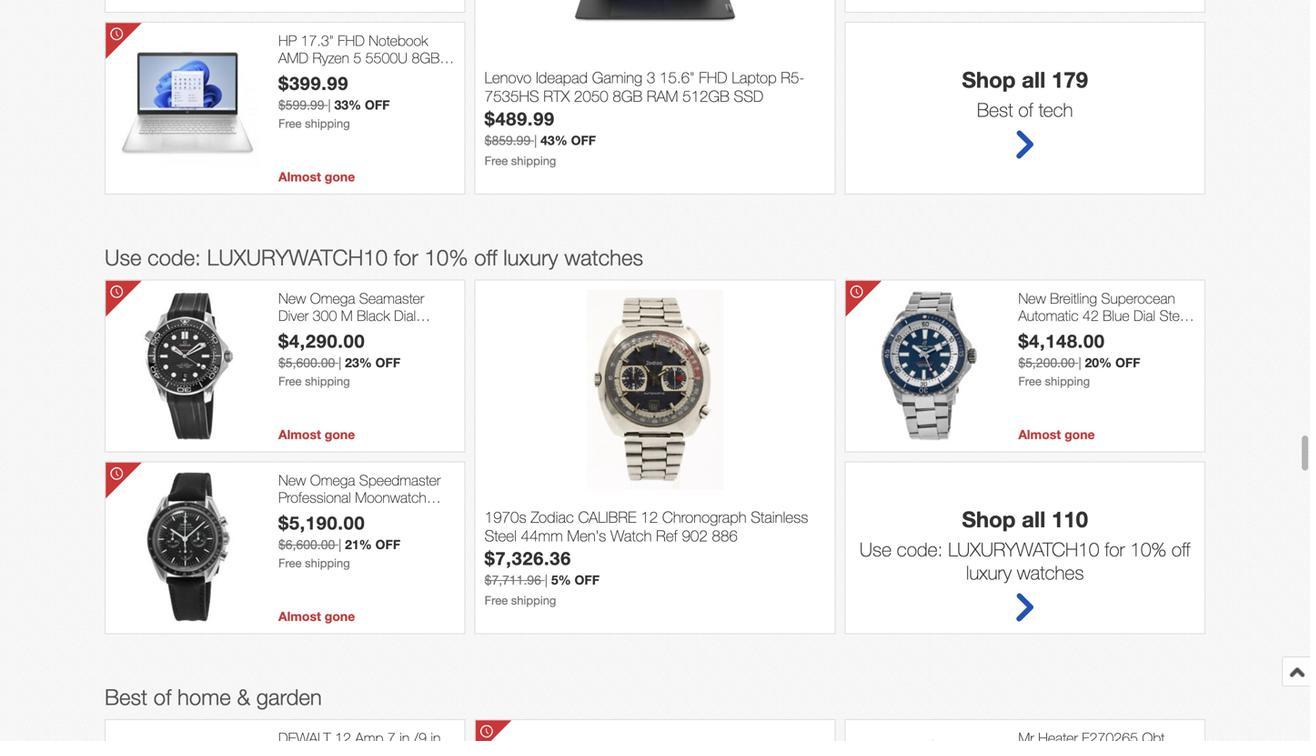Task type: describe. For each thing, give the bounding box(es) containing it.
new omega speedmaster professional moonwatch men's watch 310.32.42.50.01.001 link
[[278, 472, 456, 541]]

calibre
[[578, 508, 637, 527]]

$599.99
[[278, 97, 325, 112]]

all for 110
[[1022, 506, 1046, 532]]

33%
[[334, 97, 361, 112]]

dial inside new breitling superocean automatic 42 blue dial steel men's watch a17375e71c1a1
[[1134, 307, 1156, 325]]

$4,290.00 $5,600.00 | 23% off free shipping
[[278, 330, 401, 388]]

886
[[712, 527, 738, 545]]

0 horizontal spatial for
[[394, 245, 418, 270]]

902
[[682, 527, 708, 545]]

42
[[1083, 307, 1099, 325]]

luxurywatch10 inside shop all 110 use code: luxurywatch10 for 10% off luxury watches
[[948, 538, 1100, 561]]

new for $4,148.00
[[1019, 290, 1046, 307]]

use code: luxurywatch10 for 10% off luxury watches
[[105, 245, 643, 270]]

0 vertical spatial code:
[[148, 245, 201, 270]]

0 horizontal spatial 10%
[[425, 245, 468, 270]]

almost gone for $4,290.00
[[278, 427, 355, 442]]

fhd inside lenovo ideapad gaming 3 15.6" fhd laptop r5- 7535hs rtx 2050 8gb ram 512gb ssd $489.99 $859.99 | 43% off free shipping
[[699, 68, 728, 87]]

automatic
[[1019, 307, 1079, 325]]

ssd inside hp 17.3" fhd notebook amd ryzen 5 5500u 8gb ram 256gb ssd natural silver
[[360, 67, 388, 84]]

10% inside shop all 110 use code: luxurywatch10 for 10% off luxury watches
[[1130, 538, 1167, 561]]

gone for $4,290.00
[[325, 427, 355, 442]]

best inside "shop all 179 best of tech"
[[977, 98, 1013, 121]]

21%
[[345, 537, 372, 552]]

ref
[[656, 527, 678, 545]]

rtx
[[544, 87, 570, 105]]

1970s zodiac calibre 12 chronograph stainless steel 44mm men's watch ref 902 886 link
[[485, 508, 826, 548]]

0 horizontal spatial luxurywatch10
[[207, 245, 388, 270]]

free inside lenovo ideapad gaming 3 15.6" fhd laptop r5- 7535hs rtx 2050 8gb ram 512gb ssd $489.99 $859.99 | 43% off free shipping
[[485, 154, 508, 168]]

silver
[[278, 84, 311, 101]]

$4,148.00 $5,200.00 | 20% off free shipping
[[1019, 330, 1141, 388]]

5%
[[551, 573, 571, 588]]

$7,711.96
[[485, 573, 541, 588]]

256gb
[[312, 67, 356, 84]]

0 horizontal spatial luxury
[[503, 245, 558, 270]]

blue
[[1103, 307, 1130, 325]]

gaming
[[592, 68, 643, 87]]

44mm
[[521, 527, 563, 545]]

of inside "shop all 179 best of tech"
[[1019, 98, 1034, 121]]

free for $5,190.00
[[278, 556, 302, 570]]

steel inside new breitling superocean automatic 42 blue dial steel men's watch a17375e71c1a1
[[1160, 307, 1190, 325]]

lenovo ideapad gaming 3 15.6" fhd laptop r5- 7535hs rtx 2050 8gb ram 512gb ssd $489.99 $859.99 | 43% off free shipping
[[485, 68, 805, 168]]

1970s
[[485, 508, 527, 527]]

$4,290.00
[[278, 330, 365, 352]]

hp
[[278, 32, 297, 49]]

zodiac
[[531, 508, 574, 527]]

ssd inside lenovo ideapad gaming 3 15.6" fhd laptop r5- 7535hs rtx 2050 8gb ram 512gb ssd $489.99 $859.99 | 43% off free shipping
[[734, 87, 764, 105]]

2050
[[574, 87, 609, 105]]

| for $399.99
[[328, 97, 331, 112]]

5500u
[[366, 49, 408, 67]]

steel inside 1970s zodiac calibre 12 chronograph stainless steel 44mm men's watch ref 902 886 $7,326.36 $7,711.96 | 5% off free shipping
[[485, 527, 517, 545]]

diver
[[278, 307, 309, 325]]

$5,600.00
[[278, 355, 335, 370]]

| for $4,148.00
[[1079, 355, 1082, 370]]

off inside 1970s zodiac calibre 12 chronograph stainless steel 44mm men's watch ref 902 886 $7,326.36 $7,711.96 | 5% off free shipping
[[575, 573, 600, 588]]

chronograph
[[662, 508, 747, 527]]

$5,200.00
[[1019, 355, 1075, 370]]

shop for shop all 179
[[962, 66, 1016, 92]]

watch for black
[[319, 325, 358, 342]]

shop all 110 use code: luxurywatch10 for 10% off luxury watches
[[860, 506, 1191, 584]]

$7,326.36
[[485, 548, 571, 569]]

m
[[341, 307, 353, 325]]

hp 17.3" fhd notebook amd ryzen 5 5500u 8gb ram 256gb ssd natural silver link
[[278, 32, 456, 101]]

free for $4,290.00
[[278, 374, 302, 388]]

off inside $4,148.00 $5,200.00 | 20% off free shipping
[[1116, 355, 1141, 370]]

ideapad
[[536, 68, 588, 87]]

$399.99 $599.99 | 33% off free shipping
[[278, 72, 390, 130]]

ram inside lenovo ideapad gaming 3 15.6" fhd laptop r5- 7535hs rtx 2050 8gb ram 512gb ssd $489.99 $859.99 | 43% off free shipping
[[647, 87, 678, 105]]

lenovo
[[485, 68, 532, 87]]

off inside lenovo ideapad gaming 3 15.6" fhd laptop r5- 7535hs rtx 2050 8gb ram 512gb ssd $489.99 $859.99 | 43% off free shipping
[[571, 133, 596, 148]]

1970s zodiac calibre 12 chronograph stainless steel 44mm men's watch ref 902 886 $7,326.36 $7,711.96 | 5% off free shipping
[[485, 508, 809, 608]]

use inside shop all 110 use code: luxurywatch10 for 10% off luxury watches
[[860, 538, 892, 561]]

$5,190.00 $6,600.00 | 21% off free shipping
[[278, 512, 401, 570]]

$399.99
[[278, 72, 349, 94]]

shipping inside lenovo ideapad gaming 3 15.6" fhd laptop r5- 7535hs rtx 2050 8gb ram 512gb ssd $489.99 $859.99 | 43% off free shipping
[[511, 154, 556, 168]]

free for $399.99
[[278, 116, 302, 130]]

1 vertical spatial of
[[154, 685, 171, 710]]

professional
[[278, 489, 351, 507]]

a17375e71c1a1
[[1019, 342, 1127, 359]]

notebook
[[369, 32, 428, 49]]

43%
[[541, 133, 568, 148]]

&
[[237, 685, 250, 710]]

amd
[[278, 49, 309, 67]]

$5,190.00
[[278, 512, 365, 534]]

$489.99
[[485, 108, 555, 129]]

23%
[[345, 355, 372, 370]]

310.32.42.50.01.001
[[278, 524, 412, 541]]

20%
[[1085, 355, 1112, 370]]

almost for $5,190.00
[[278, 609, 321, 624]]

moonwatch
[[355, 489, 427, 507]]

almost gone for $399.99
[[278, 169, 355, 184]]

watches inside shop all 110 use code: luxurywatch10 for 10% off luxury watches
[[1017, 561, 1084, 584]]

off inside '$5,190.00 $6,600.00 | 21% off free shipping'
[[375, 537, 401, 552]]

| inside 1970s zodiac calibre 12 chronograph stainless steel 44mm men's watch ref 902 886 $7,326.36 $7,711.96 | 5% off free shipping
[[545, 573, 548, 588]]

12
[[641, 508, 658, 527]]

512gb
[[683, 87, 730, 105]]

| for $4,290.00
[[339, 355, 342, 370]]

gone for $4,148.00
[[1065, 427, 1095, 442]]

new breitling superocean automatic 42 blue dial steel men's watch a17375e71c1a1 link
[[1019, 290, 1196, 359]]

15.6"
[[660, 68, 695, 87]]

fhd inside hp 17.3" fhd notebook amd ryzen 5 5500u 8gb ram 256gb ssd natural silver
[[338, 32, 365, 49]]

garden
[[256, 685, 322, 710]]

1 vertical spatial best
[[105, 685, 148, 710]]

men's for steel
[[567, 527, 606, 545]]



Task type: vqa. For each thing, say whether or not it's contained in the screenshot.
bottom SSD
yes



Task type: locate. For each thing, give the bounding box(es) containing it.
code:
[[148, 245, 201, 270], [897, 538, 943, 561]]

men's for dial
[[1019, 325, 1055, 342]]

shop all 179 best of tech
[[962, 66, 1088, 121]]

gone down the 20%
[[1065, 427, 1095, 442]]

1 vertical spatial for
[[1105, 538, 1125, 561]]

free inside 1970s zodiac calibre 12 chronograph stainless steel 44mm men's watch ref 902 886 $7,326.36 $7,711.96 | 5% off free shipping
[[485, 594, 508, 608]]

watch up 210.32.42.20.01.001
[[319, 325, 358, 342]]

men's for black
[[278, 325, 315, 342]]

| inside '$5,190.00 $6,600.00 | 21% off free shipping'
[[339, 537, 342, 552]]

0 vertical spatial 8gb
[[412, 49, 440, 67]]

almost gone for $4,148.00
[[1019, 427, 1095, 442]]

watch for dial
[[1060, 325, 1098, 342]]

1 vertical spatial luxurywatch10
[[948, 538, 1100, 561]]

gone down "21%"
[[325, 609, 355, 624]]

1 horizontal spatial fhd
[[699, 68, 728, 87]]

watch inside new breitling superocean automatic 42 blue dial steel men's watch a17375e71c1a1
[[1060, 325, 1098, 342]]

black
[[357, 307, 390, 325]]

for
[[394, 245, 418, 270], [1105, 538, 1125, 561]]

best
[[977, 98, 1013, 121], [105, 685, 148, 710]]

1 horizontal spatial 8gb
[[613, 87, 643, 105]]

gone down '33%'
[[325, 169, 355, 184]]

shipping down 43% in the left top of the page
[[511, 154, 556, 168]]

almost gone up 'professional'
[[278, 427, 355, 442]]

0 vertical spatial fhd
[[338, 32, 365, 49]]

1 vertical spatial shop
[[962, 506, 1016, 532]]

1 horizontal spatial luxurywatch10
[[948, 538, 1100, 561]]

1 vertical spatial ram
[[647, 87, 678, 105]]

shipping down '33%'
[[305, 116, 350, 130]]

1 vertical spatial luxury
[[966, 561, 1012, 584]]

1 horizontal spatial steel
[[1160, 307, 1190, 325]]

use
[[105, 245, 141, 270], [860, 538, 892, 561]]

men's inside new breitling superocean automatic 42 blue dial steel men's watch a17375e71c1a1
[[1019, 325, 1055, 342]]

tech
[[1039, 98, 1073, 121]]

0 horizontal spatial watches
[[565, 245, 643, 270]]

1 vertical spatial omega
[[310, 472, 355, 489]]

dial
[[394, 307, 416, 325], [1134, 307, 1156, 325]]

all left the 179
[[1022, 66, 1046, 92]]

steel down superocean
[[1160, 307, 1190, 325]]

0 vertical spatial 10%
[[425, 245, 468, 270]]

shipping inside 1970s zodiac calibre 12 chronograph stainless steel 44mm men's watch ref 902 886 $7,326.36 $7,711.96 | 5% off free shipping
[[511, 594, 556, 608]]

0 vertical spatial luxury
[[503, 245, 558, 270]]

fhd up 512gb
[[699, 68, 728, 87]]

shipping for $5,190.00
[[305, 556, 350, 570]]

men's inside new omega speedmaster professional moonwatch men's watch 310.32.42.50.01.001
[[278, 507, 315, 524]]

almost up 'professional'
[[278, 427, 321, 442]]

$6,600.00
[[278, 537, 335, 552]]

| inside $4,290.00 $5,600.00 | 23% off free shipping
[[339, 355, 342, 370]]

|
[[328, 97, 331, 112], [534, 133, 537, 148], [339, 355, 342, 370], [1079, 355, 1082, 370], [339, 537, 342, 552], [545, 573, 548, 588]]

0 horizontal spatial best
[[105, 685, 148, 710]]

new for $4,290.00
[[278, 290, 306, 307]]

almost gone down $6,600.00 at the left
[[278, 609, 355, 624]]

0 horizontal spatial 8gb
[[412, 49, 440, 67]]

dial inside new omega seamaster diver 300 m black dial men's watch 210.32.42.20.01.001
[[394, 307, 416, 325]]

speedmaster
[[359, 472, 441, 489]]

ram down amd
[[278, 67, 308, 84]]

1 vertical spatial 10%
[[1130, 538, 1167, 561]]

0 vertical spatial shop
[[962, 66, 1016, 92]]

new up diver
[[278, 290, 306, 307]]

of left tech
[[1019, 98, 1034, 121]]

watches
[[565, 245, 643, 270], [1017, 561, 1084, 584]]

shop inside "shop all 179 best of tech"
[[962, 66, 1016, 92]]

men's down diver
[[278, 325, 315, 342]]

new up automatic
[[1019, 290, 1046, 307]]

0 horizontal spatial fhd
[[338, 32, 365, 49]]

shop left the 179
[[962, 66, 1016, 92]]

laptop
[[732, 68, 777, 87]]

all
[[1022, 66, 1046, 92], [1022, 506, 1046, 532]]

best left tech
[[977, 98, 1013, 121]]

r5-
[[781, 68, 805, 87]]

0 horizontal spatial code:
[[148, 245, 201, 270]]

best of home & garden
[[105, 685, 322, 710]]

1 shop from the top
[[962, 66, 1016, 92]]

ssd
[[360, 67, 388, 84], [734, 87, 764, 105]]

shop inside shop all 110 use code: luxurywatch10 for 10% off luxury watches
[[962, 506, 1016, 532]]

| inside $4,148.00 $5,200.00 | 20% off free shipping
[[1079, 355, 1082, 370]]

all inside "shop all 179 best of tech"
[[1022, 66, 1046, 92]]

omega inside new omega seamaster diver 300 m black dial men's watch 210.32.42.20.01.001
[[310, 290, 355, 307]]

| left 43% in the left top of the page
[[534, 133, 537, 148]]

2 shop from the top
[[962, 506, 1016, 532]]

7535hs
[[485, 87, 539, 105]]

shipping for $4,148.00
[[1045, 374, 1090, 388]]

0 vertical spatial of
[[1019, 98, 1034, 121]]

almost gone
[[278, 169, 355, 184], [278, 427, 355, 442], [1019, 427, 1095, 442], [278, 609, 355, 624]]

steel down the 1970s
[[485, 527, 517, 545]]

1 vertical spatial fhd
[[699, 68, 728, 87]]

1 omega from the top
[[310, 290, 355, 307]]

1 vertical spatial ssd
[[734, 87, 764, 105]]

fhd
[[338, 32, 365, 49], [699, 68, 728, 87]]

new omega speedmaster professional moonwatch men's watch 310.32.42.50.01.001
[[278, 472, 441, 541]]

almost gone down $599.99
[[278, 169, 355, 184]]

1 horizontal spatial luxury
[[966, 561, 1012, 584]]

1 all from the top
[[1022, 66, 1046, 92]]

almost down $599.99
[[278, 169, 321, 184]]

1 horizontal spatial for
[[1105, 538, 1125, 561]]

ram
[[278, 67, 308, 84], [647, 87, 678, 105]]

$859.99
[[485, 133, 531, 148]]

0 horizontal spatial use
[[105, 245, 141, 270]]

free inside '$5,190.00 $6,600.00 | 21% off free shipping'
[[278, 556, 302, 570]]

shipping inside $4,290.00 $5,600.00 | 23% off free shipping
[[305, 374, 350, 388]]

0 vertical spatial best
[[977, 98, 1013, 121]]

watch
[[319, 325, 358, 342], [1060, 325, 1098, 342], [319, 507, 358, 524], [611, 527, 652, 545]]

free down $5,200.00
[[1019, 374, 1042, 388]]

new inside new omega seamaster diver 300 m black dial men's watch 210.32.42.20.01.001
[[278, 290, 306, 307]]

1 horizontal spatial use
[[860, 538, 892, 561]]

0 vertical spatial luxurywatch10
[[207, 245, 388, 270]]

men's down 'professional'
[[278, 507, 315, 524]]

0 vertical spatial for
[[394, 245, 418, 270]]

watch inside new omega seamaster diver 300 m black dial men's watch 210.32.42.20.01.001
[[319, 325, 358, 342]]

1 vertical spatial steel
[[485, 527, 517, 545]]

0 horizontal spatial of
[[154, 685, 171, 710]]

new omega seamaster diver 300 m black dial men's watch 210.32.42.20.01.001 link
[[278, 290, 456, 359]]

1 vertical spatial 8gb
[[613, 87, 643, 105]]

omega for $4,290.00
[[310, 290, 355, 307]]

new up 'professional'
[[278, 472, 306, 489]]

shipping for $399.99
[[305, 116, 350, 130]]

8gb inside hp 17.3" fhd notebook amd ryzen 5 5500u 8gb ram 256gb ssd natural silver
[[412, 49, 440, 67]]

luxury
[[503, 245, 558, 270], [966, 561, 1012, 584]]

off
[[365, 97, 390, 112], [571, 133, 596, 148], [474, 245, 497, 270], [375, 355, 401, 370], [1116, 355, 1141, 370], [375, 537, 401, 552], [1172, 538, 1191, 561], [575, 573, 600, 588]]

shipping down $5,200.00
[[1045, 374, 1090, 388]]

watch for steel
[[611, 527, 652, 545]]

shipping inside $4,148.00 $5,200.00 | 20% off free shipping
[[1045, 374, 1090, 388]]

shipping for $4,290.00
[[305, 374, 350, 388]]

shop left 110
[[962, 506, 1016, 532]]

shipping down $6,600.00 at the left
[[305, 556, 350, 570]]

1 horizontal spatial ram
[[647, 87, 678, 105]]

free down $599.99
[[278, 116, 302, 130]]

0 horizontal spatial dial
[[394, 307, 416, 325]]

1 vertical spatial code:
[[897, 538, 943, 561]]

code: inside shop all 110 use code: luxurywatch10 for 10% off luxury watches
[[897, 538, 943, 561]]

free down $6,600.00 at the left
[[278, 556, 302, 570]]

free inside $4,148.00 $5,200.00 | 20% off free shipping
[[1019, 374, 1042, 388]]

2 dial from the left
[[1134, 307, 1156, 325]]

best left the home
[[105, 685, 148, 710]]

5
[[353, 49, 361, 67]]

gone
[[325, 169, 355, 184], [325, 427, 355, 442], [1065, 427, 1095, 442], [325, 609, 355, 624]]

0 vertical spatial omega
[[310, 290, 355, 307]]

210.32.42.20.01.001
[[278, 342, 412, 359]]

men's
[[278, 325, 315, 342], [1019, 325, 1055, 342], [278, 507, 315, 524], [567, 527, 606, 545]]

seamaster
[[359, 290, 424, 307]]

all for 179
[[1022, 66, 1046, 92]]

free
[[278, 116, 302, 130], [485, 154, 508, 168], [278, 374, 302, 388], [1019, 374, 1042, 388], [278, 556, 302, 570], [485, 594, 508, 608]]

8gb inside lenovo ideapad gaming 3 15.6" fhd laptop r5- 7535hs rtx 2050 8gb ram 512gb ssd $489.99 $859.99 | 43% off free shipping
[[613, 87, 643, 105]]

almost gone for $5,190.00
[[278, 609, 355, 624]]

omega for $5,190.00
[[310, 472, 355, 489]]

300
[[313, 307, 337, 325]]

shipping down $7,711.96
[[511, 594, 556, 608]]

omega
[[310, 290, 355, 307], [310, 472, 355, 489]]

gone up 'professional'
[[325, 427, 355, 442]]

shop for shop all 110
[[962, 506, 1016, 532]]

17.3"
[[301, 32, 334, 49]]

off inside $4,290.00 $5,600.00 | 23% off free shipping
[[375, 355, 401, 370]]

0 vertical spatial all
[[1022, 66, 1046, 92]]

1 horizontal spatial dial
[[1134, 307, 1156, 325]]

| for $5,190.00
[[339, 537, 342, 552]]

men's inside 1970s zodiac calibre 12 chronograph stainless steel 44mm men's watch ref 902 886 $7,326.36 $7,711.96 | 5% off free shipping
[[567, 527, 606, 545]]

ssd down 5500u
[[360, 67, 388, 84]]

0 vertical spatial steel
[[1160, 307, 1190, 325]]

2 all from the top
[[1022, 506, 1046, 532]]

new inside new omega speedmaster professional moonwatch men's watch 310.32.42.50.01.001
[[278, 472, 306, 489]]

shop
[[962, 66, 1016, 92], [962, 506, 1016, 532]]

new for $5,190.00
[[278, 472, 306, 489]]

8gb down gaming
[[613, 87, 643, 105]]

shipping inside '$5,190.00 $6,600.00 | 21% off free shipping'
[[305, 556, 350, 570]]

almost for $4,148.00
[[1019, 427, 1061, 442]]

ram inside hp 17.3" fhd notebook amd ryzen 5 5500u 8gb ram 256gb ssd natural silver
[[278, 67, 308, 84]]

| left '33%'
[[328, 97, 331, 112]]

almost down $5,200.00
[[1019, 427, 1061, 442]]

omega up 'professional'
[[310, 472, 355, 489]]

1 vertical spatial use
[[860, 538, 892, 561]]

new inside new breitling superocean automatic 42 blue dial steel men's watch a17375e71c1a1
[[1019, 290, 1046, 307]]

all left 110
[[1022, 506, 1046, 532]]

| left "21%"
[[339, 537, 342, 552]]

| left "5%" on the left bottom of the page
[[545, 573, 548, 588]]

luxurywatch10
[[207, 245, 388, 270], [948, 538, 1100, 561]]

free for $4,148.00
[[1019, 374, 1042, 388]]

shipping down the $5,600.00
[[305, 374, 350, 388]]

almost gone down $5,200.00
[[1019, 427, 1095, 442]]

almost for $399.99
[[278, 169, 321, 184]]

110
[[1052, 506, 1088, 532]]

free inside the $399.99 $599.99 | 33% off free shipping
[[278, 116, 302, 130]]

1 horizontal spatial code:
[[897, 538, 943, 561]]

men's down "calibre"
[[567, 527, 606, 545]]

1 horizontal spatial 10%
[[1130, 538, 1167, 561]]

omega up 300
[[310, 290, 355, 307]]

luxurywatch10 down 110
[[948, 538, 1100, 561]]

home
[[177, 685, 231, 710]]

stainless
[[751, 508, 809, 527]]

almost down $6,600.00 at the left
[[278, 609, 321, 624]]

1 horizontal spatial ssd
[[734, 87, 764, 105]]

ssd down laptop
[[734, 87, 764, 105]]

ryzen
[[313, 49, 349, 67]]

| inside the $399.99 $599.99 | 33% off free shipping
[[328, 97, 331, 112]]

gone for $5,190.00
[[325, 609, 355, 624]]

men's down automatic
[[1019, 325, 1055, 342]]

hp 17.3" fhd notebook amd ryzen 5 5500u 8gb ram 256gb ssd natural silver
[[278, 32, 440, 101]]

almost for $4,290.00
[[278, 427, 321, 442]]

free down $7,711.96
[[485, 594, 508, 608]]

free inside $4,290.00 $5,600.00 | 23% off free shipping
[[278, 374, 302, 388]]

shipping inside the $399.99 $599.99 | 33% off free shipping
[[305, 116, 350, 130]]

| left 23%
[[339, 355, 342, 370]]

1 horizontal spatial watches
[[1017, 561, 1084, 584]]

0 vertical spatial use
[[105, 245, 141, 270]]

new breitling superocean automatic 42 blue dial steel men's watch a17375e71c1a1
[[1019, 290, 1190, 359]]

omega inside new omega speedmaster professional moonwatch men's watch 310.32.42.50.01.001
[[310, 472, 355, 489]]

fhd up 5
[[338, 32, 365, 49]]

0 vertical spatial ssd
[[360, 67, 388, 84]]

watch inside new omega speedmaster professional moonwatch men's watch 310.32.42.50.01.001
[[319, 507, 358, 524]]

new
[[278, 290, 306, 307], [1019, 290, 1046, 307], [278, 472, 306, 489]]

1 dial from the left
[[394, 307, 416, 325]]

of
[[1019, 98, 1034, 121], [154, 685, 171, 710]]

watch up 310.32.42.50.01.001
[[319, 507, 358, 524]]

watch down 12
[[611, 527, 652, 545]]

gone for $399.99
[[325, 169, 355, 184]]

new omega seamaster diver 300 m black dial men's watch 210.32.42.20.01.001
[[278, 290, 424, 359]]

watch inside 1970s zodiac calibre 12 chronograph stainless steel 44mm men's watch ref 902 886 $7,326.36 $7,711.96 | 5% off free shipping
[[611, 527, 652, 545]]

1 horizontal spatial of
[[1019, 98, 1034, 121]]

natural
[[393, 67, 434, 84]]

free down the $5,600.00
[[278, 374, 302, 388]]

ram down 3
[[647, 87, 678, 105]]

0 vertical spatial watches
[[565, 245, 643, 270]]

luxury inside shop all 110 use code: luxurywatch10 for 10% off luxury watches
[[966, 561, 1012, 584]]

almost
[[278, 169, 321, 184], [278, 427, 321, 442], [1019, 427, 1061, 442], [278, 609, 321, 624]]

1 vertical spatial watches
[[1017, 561, 1084, 584]]

dial down seamaster
[[394, 307, 416, 325]]

lenovo ideapad gaming 3 15.6" fhd laptop r5- 7535hs rtx 2050 8gb ram 512gb ssd link
[[485, 68, 826, 108]]

men's inside new omega seamaster diver 300 m black dial men's watch 210.32.42.20.01.001
[[278, 325, 315, 342]]

| inside lenovo ideapad gaming 3 15.6" fhd laptop r5- 7535hs rtx 2050 8gb ram 512gb ssd $489.99 $859.99 | 43% off free shipping
[[534, 133, 537, 148]]

0 horizontal spatial steel
[[485, 527, 517, 545]]

dial down superocean
[[1134, 307, 1156, 325]]

breitling
[[1050, 290, 1097, 307]]

all inside shop all 110 use code: luxurywatch10 for 10% off luxury watches
[[1022, 506, 1046, 532]]

3
[[647, 68, 656, 87]]

off inside shop all 110 use code: luxurywatch10 for 10% off luxury watches
[[1172, 538, 1191, 561]]

free down $859.99
[[485, 154, 508, 168]]

2 omega from the top
[[310, 472, 355, 489]]

watch up a17375e71c1a1
[[1060, 325, 1098, 342]]

0 vertical spatial ram
[[278, 67, 308, 84]]

1 vertical spatial all
[[1022, 506, 1046, 532]]

shipping
[[305, 116, 350, 130], [511, 154, 556, 168], [305, 374, 350, 388], [1045, 374, 1090, 388], [305, 556, 350, 570], [511, 594, 556, 608]]

$4,148.00
[[1019, 330, 1105, 352]]

superocean
[[1101, 290, 1176, 307]]

0 horizontal spatial ssd
[[360, 67, 388, 84]]

off inside the $399.99 $599.99 | 33% off free shipping
[[365, 97, 390, 112]]

179
[[1052, 66, 1088, 92]]

0 horizontal spatial ram
[[278, 67, 308, 84]]

1 horizontal spatial best
[[977, 98, 1013, 121]]

| left the 20%
[[1079, 355, 1082, 370]]

of left the home
[[154, 685, 171, 710]]

luxurywatch10 up diver
[[207, 245, 388, 270]]

for inside shop all 110 use code: luxurywatch10 for 10% off luxury watches
[[1105, 538, 1125, 561]]

8gb up natural
[[412, 49, 440, 67]]

10%
[[425, 245, 468, 270], [1130, 538, 1167, 561]]



